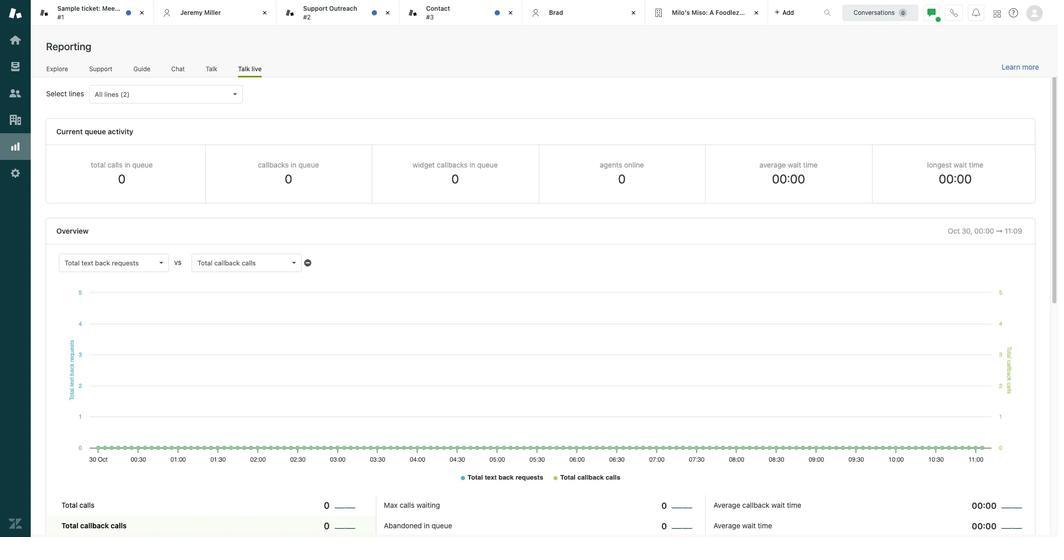 Task type: describe. For each thing, give the bounding box(es) containing it.
main element
[[0, 0, 31, 537]]

reporting
[[46, 40, 91, 52]]

milo's
[[672, 9, 690, 16]]

learn
[[1002, 63, 1021, 71]]

reporting image
[[9, 140, 22, 153]]

support for support outreach #2
[[303, 5, 328, 12]]

close image inside milo's miso: a foodlez subsidiary tab
[[752, 8, 762, 18]]

subsidiary
[[741, 9, 774, 16]]

conversations
[[854, 8, 895, 16]]

zendesk support image
[[9, 7, 22, 20]]

zendesk image
[[9, 517, 22, 530]]

explore link
[[46, 65, 68, 76]]

foodlez
[[716, 9, 740, 16]]

ticket
[[131, 5, 148, 12]]

milo's miso: a foodlez subsidiary tab
[[646, 0, 774, 26]]

the
[[119, 5, 129, 12]]

guide
[[133, 65, 150, 73]]

live
[[252, 65, 262, 73]]

jeremy miller
[[180, 9, 221, 16]]

ticket:
[[81, 5, 101, 12]]

get help image
[[1010, 8, 1019, 17]]

conversations button
[[843, 4, 919, 21]]

sample
[[57, 5, 80, 12]]

sample ticket: meet the ticket #1
[[57, 5, 148, 21]]

views image
[[9, 60, 22, 73]]

close image inside the jeremy miller tab
[[260, 8, 270, 18]]

support outreach #2
[[303, 5, 357, 21]]

talk for talk
[[206, 65, 217, 73]]

3 close image from the left
[[506, 8, 516, 18]]

a
[[710, 9, 714, 16]]

talk live
[[238, 65, 262, 73]]

talk live link
[[238, 65, 262, 77]]

1 close image from the left
[[137, 8, 147, 18]]

notifications image
[[973, 8, 981, 17]]

support for support
[[89, 65, 112, 73]]

contact #3
[[426, 5, 450, 21]]

explore
[[46, 65, 68, 73]]



Task type: vqa. For each thing, say whether or not it's contained in the screenshot.
Sample ticket: Meet the ticket #1
yes



Task type: locate. For each thing, give the bounding box(es) containing it.
support down reporting
[[89, 65, 112, 73]]

more
[[1023, 63, 1040, 71]]

2 close image from the left
[[383, 8, 393, 18]]

close image
[[260, 8, 270, 18], [383, 8, 393, 18], [506, 8, 516, 18], [752, 8, 762, 18]]

jeremy miller tab
[[154, 0, 277, 26]]

get started image
[[9, 33, 22, 47]]

1 talk from the left
[[206, 65, 217, 73]]

brad
[[549, 9, 564, 16]]

support
[[303, 5, 328, 12], [89, 65, 112, 73]]

jeremy
[[180, 9, 203, 16]]

brad tab
[[523, 0, 646, 26]]

tab containing support outreach
[[277, 0, 400, 26]]

guide link
[[133, 65, 151, 76]]

talk link
[[206, 65, 218, 76]]

1 horizontal spatial talk
[[238, 65, 250, 73]]

talk
[[206, 65, 217, 73], [238, 65, 250, 73]]

close image left #3
[[383, 8, 393, 18]]

1 vertical spatial support
[[89, 65, 112, 73]]

close image left add popup button
[[752, 8, 762, 18]]

organizations image
[[9, 113, 22, 127]]

support up #2
[[303, 5, 328, 12]]

#2
[[303, 13, 311, 21]]

button displays agent's chat status as online. image
[[928, 8, 936, 17]]

customers image
[[9, 87, 22, 100]]

2 talk from the left
[[238, 65, 250, 73]]

miso:
[[692, 9, 708, 16]]

1 horizontal spatial close image
[[629, 8, 639, 18]]

tab containing contact
[[400, 0, 523, 26]]

add
[[783, 8, 795, 16]]

2 tab from the left
[[277, 0, 400, 26]]

close image
[[137, 8, 147, 18], [629, 8, 639, 18]]

#3
[[426, 13, 434, 21]]

chat
[[171, 65, 185, 73]]

close image inside brad tab
[[629, 8, 639, 18]]

close image left milo's
[[629, 8, 639, 18]]

chat link
[[171, 65, 185, 76]]

learn more link
[[1002, 63, 1040, 72]]

close image left brad
[[506, 8, 516, 18]]

#1
[[57, 13, 64, 21]]

0 horizontal spatial close image
[[137, 8, 147, 18]]

support inside support outreach #2
[[303, 5, 328, 12]]

1 tab from the left
[[31, 0, 154, 26]]

close image left #2
[[260, 8, 270, 18]]

talk right chat
[[206, 65, 217, 73]]

1 horizontal spatial support
[[303, 5, 328, 12]]

tab
[[31, 0, 154, 26], [277, 0, 400, 26], [400, 0, 523, 26]]

admin image
[[9, 167, 22, 180]]

learn more
[[1002, 63, 1040, 71]]

add button
[[769, 0, 801, 25]]

2 close image from the left
[[629, 8, 639, 18]]

1 close image from the left
[[260, 8, 270, 18]]

miller
[[204, 9, 221, 16]]

tab containing sample ticket: meet the ticket
[[31, 0, 154, 26]]

support link
[[89, 65, 113, 76]]

talk for talk live
[[238, 65, 250, 73]]

meet
[[102, 5, 117, 12]]

zendesk products image
[[994, 10, 1001, 17]]

outreach
[[329, 5, 357, 12]]

0 horizontal spatial support
[[89, 65, 112, 73]]

4 close image from the left
[[752, 8, 762, 18]]

3 tab from the left
[[400, 0, 523, 26]]

milo's miso: a foodlez subsidiary
[[672, 9, 774, 16]]

0 horizontal spatial talk
[[206, 65, 217, 73]]

close image right the
[[137, 8, 147, 18]]

talk left the live
[[238, 65, 250, 73]]

0 vertical spatial support
[[303, 5, 328, 12]]

contact
[[426, 5, 450, 12]]

tabs tab list
[[31, 0, 814, 26]]



